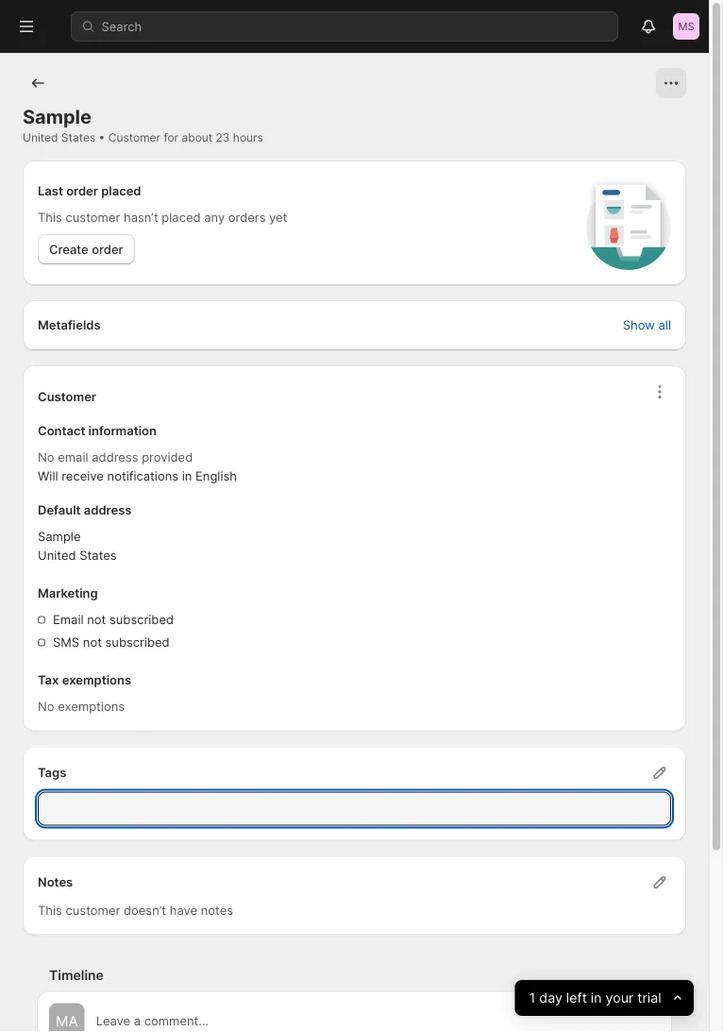 Task type: vqa. For each thing, say whether or not it's contained in the screenshot.
1st customer from the bottom
yes



Task type: describe. For each thing, give the bounding box(es) containing it.
sample for sample united states
[[38, 530, 81, 544]]

show all link
[[623, 316, 672, 335]]

tax
[[38, 673, 59, 688]]

tax exemptions
[[38, 673, 131, 688]]

your
[[606, 991, 635, 1007]]

timeline
[[49, 968, 104, 984]]

exemptions for no exemptions
[[58, 700, 125, 714]]

exemptions for tax exemptions
[[62, 673, 131, 688]]

1 day left in your trial
[[530, 991, 662, 1007]]

Leave a comment... text field
[[96, 1012, 661, 1031]]

for
[[164, 131, 179, 145]]

this customer doesn't have notes
[[38, 904, 233, 918]]

customer for doesn't
[[66, 904, 120, 918]]

my store image
[[674, 13, 700, 40]]

doesn't
[[124, 904, 166, 918]]

english
[[196, 469, 237, 484]]

united for sample united states
[[38, 549, 76, 563]]

day
[[540, 991, 563, 1007]]

marketing
[[38, 586, 98, 601]]

contact information
[[38, 424, 157, 438]]

this for this customer hasn't placed any orders yet
[[38, 210, 62, 224]]

tags
[[38, 766, 66, 781]]

23
[[216, 131, 230, 145]]

order for create
[[92, 242, 123, 257]]

will
[[38, 469, 58, 484]]

no for no exemptions
[[38, 700, 54, 714]]

this for this customer doesn't have notes
[[38, 904, 62, 918]]

0 horizontal spatial customer
[[38, 390, 96, 404]]

no for no email address provided will receive notifications in english
[[38, 450, 54, 465]]

contact
[[38, 424, 85, 438]]

sample united states
[[38, 530, 117, 563]]

search button
[[71, 11, 619, 42]]

subscribed for email not subscribed
[[110, 613, 174, 627]]

1 vertical spatial placed
[[162, 210, 201, 224]]

0 horizontal spatial placed
[[101, 183, 141, 198]]

search
[[102, 19, 142, 34]]

email not subscribed
[[53, 613, 174, 627]]

ms button
[[672, 11, 702, 42]]

avatar with initials m a image
[[49, 1004, 85, 1032]]

this customer hasn't placed any orders yet
[[38, 210, 288, 224]]



Task type: locate. For each thing, give the bounding box(es) containing it.
None text field
[[38, 792, 672, 826]]

states left •
[[61, 131, 96, 145]]

0 vertical spatial not
[[87, 613, 106, 627]]

show
[[623, 317, 656, 332]]

1 horizontal spatial customer
[[108, 131, 161, 145]]

notifications
[[107, 469, 179, 484]]

trial
[[638, 991, 662, 1007]]

sms
[[53, 635, 80, 650]]

sample up last
[[23, 105, 92, 129]]

create order
[[49, 242, 123, 257]]

2 customer from the top
[[66, 904, 120, 918]]

0 vertical spatial subscribed
[[110, 613, 174, 627]]

no up will
[[38, 450, 54, 465]]

united inside sample united states
[[38, 549, 76, 563]]

1 vertical spatial united
[[38, 549, 76, 563]]

1 vertical spatial order
[[92, 242, 123, 257]]

address inside no email address provided will receive notifications in english
[[92, 450, 138, 465]]

states inside sample united states
[[80, 549, 117, 563]]

states
[[61, 131, 96, 145], [80, 549, 117, 563]]

customer down notes
[[66, 904, 120, 918]]

customer
[[66, 210, 120, 224], [66, 904, 120, 918]]

1 vertical spatial no
[[38, 700, 54, 714]]

2 no from the top
[[38, 700, 54, 714]]

0 vertical spatial customer
[[66, 210, 120, 224]]

receive
[[62, 469, 104, 484]]

show all
[[623, 317, 672, 332]]

1 vertical spatial customer
[[66, 904, 120, 918]]

sample united states • customer for about 23 hours
[[23, 105, 263, 145]]

have
[[170, 904, 198, 918]]

0 vertical spatial this
[[38, 210, 62, 224]]

1 this from the top
[[38, 210, 62, 224]]

0 vertical spatial united
[[23, 131, 58, 145]]

hasn't
[[124, 210, 158, 224]]

no inside no email address provided will receive notifications in english
[[38, 450, 54, 465]]

united for sample united states • customer for about 23 hours
[[23, 131, 58, 145]]

any
[[204, 210, 225, 224]]

1 vertical spatial this
[[38, 904, 62, 918]]

create order button
[[38, 234, 135, 265]]

1 vertical spatial in
[[592, 991, 603, 1007]]

1
[[530, 991, 536, 1007]]

sample down default
[[38, 530, 81, 544]]

order inside button
[[92, 242, 123, 257]]

customer for hasn't
[[66, 210, 120, 224]]

in
[[182, 469, 192, 484], [592, 991, 603, 1007]]

customer down last order placed
[[66, 210, 120, 224]]

last
[[38, 183, 63, 198]]

in down provided
[[182, 469, 192, 484]]

hours
[[233, 131, 263, 145]]

0 horizontal spatial in
[[182, 469, 192, 484]]

notes
[[201, 904, 233, 918]]

1 horizontal spatial in
[[592, 991, 603, 1007]]

not for email
[[87, 613, 106, 627]]

1 vertical spatial exemptions
[[58, 700, 125, 714]]

0 vertical spatial in
[[182, 469, 192, 484]]

0 vertical spatial placed
[[101, 183, 141, 198]]

not for sms
[[83, 635, 102, 650]]

no email address provided will receive notifications in english
[[38, 450, 237, 484]]

not right sms
[[83, 635, 102, 650]]

sample inside sample united states • customer for about 23 hours
[[23, 105, 92, 129]]

order for last
[[66, 183, 98, 198]]

placed left any
[[162, 210, 201, 224]]

0 vertical spatial no
[[38, 450, 54, 465]]

states inside sample united states • customer for about 23 hours
[[61, 131, 96, 145]]

united up last
[[23, 131, 58, 145]]

1 day left in your trial button
[[516, 981, 695, 1017]]

placed
[[101, 183, 141, 198], [162, 210, 201, 224]]

address down the receive
[[84, 503, 132, 518]]

1 vertical spatial not
[[83, 635, 102, 650]]

no
[[38, 450, 54, 465], [38, 700, 54, 714]]

states down default address
[[80, 549, 117, 563]]

last order placed
[[38, 183, 141, 198]]

orders
[[228, 210, 266, 224]]

create
[[49, 242, 89, 257]]

subscribed for sms not subscribed
[[105, 635, 170, 650]]

customer up contact
[[38, 390, 96, 404]]

0 vertical spatial states
[[61, 131, 96, 145]]

customer right •
[[108, 131, 161, 145]]

1 vertical spatial address
[[84, 503, 132, 518]]

1 vertical spatial customer
[[38, 390, 96, 404]]

subscribed
[[110, 613, 174, 627], [105, 635, 170, 650]]

all
[[659, 317, 672, 332]]

this down last
[[38, 210, 62, 224]]

email
[[53, 613, 84, 627]]

no exemptions
[[38, 700, 125, 714]]

this down notes
[[38, 904, 62, 918]]

not up sms not subscribed
[[87, 613, 106, 627]]

left
[[567, 991, 588, 1007]]

exemptions up no exemptions
[[62, 673, 131, 688]]

this
[[38, 210, 62, 224], [38, 904, 62, 918]]

0 vertical spatial order
[[66, 183, 98, 198]]

default
[[38, 503, 81, 518]]

1 vertical spatial subscribed
[[105, 635, 170, 650]]

no down tax
[[38, 700, 54, 714]]

not
[[87, 613, 106, 627], [83, 635, 102, 650]]

yet
[[269, 210, 288, 224]]

1 horizontal spatial placed
[[162, 210, 201, 224]]

united
[[23, 131, 58, 145], [38, 549, 76, 563]]

0 vertical spatial customer
[[108, 131, 161, 145]]

0 vertical spatial sample
[[23, 105, 92, 129]]

exemptions
[[62, 673, 131, 688], [58, 700, 125, 714]]

sample inside sample united states
[[38, 530, 81, 544]]

about
[[182, 131, 213, 145]]

sample for sample united states • customer for about 23 hours
[[23, 105, 92, 129]]

states for sample united states
[[80, 549, 117, 563]]

subscribed up sms not subscribed
[[110, 613, 174, 627]]

customer inside sample united states • customer for about 23 hours
[[108, 131, 161, 145]]

order right last
[[66, 183, 98, 198]]

1 no from the top
[[38, 450, 54, 465]]

placed up hasn't
[[101, 183, 141, 198]]

information
[[88, 424, 157, 438]]

subscribed down email not subscribed at bottom
[[105, 635, 170, 650]]

customer
[[108, 131, 161, 145], [38, 390, 96, 404]]

provided
[[142, 450, 193, 465]]

•
[[99, 131, 105, 145]]

address
[[92, 450, 138, 465], [84, 503, 132, 518]]

sample
[[23, 105, 92, 129], [38, 530, 81, 544]]

states for sample united states • customer for about 23 hours
[[61, 131, 96, 145]]

in right left
[[592, 991, 603, 1007]]

order
[[66, 183, 98, 198], [92, 242, 123, 257]]

address down information
[[92, 450, 138, 465]]

0 vertical spatial exemptions
[[62, 673, 131, 688]]

united inside sample united states • customer for about 23 hours
[[23, 131, 58, 145]]

united up marketing
[[38, 549, 76, 563]]

in inside dropdown button
[[592, 991, 603, 1007]]

1 customer from the top
[[66, 210, 120, 224]]

metafields
[[38, 317, 101, 332]]

notes
[[38, 875, 73, 890]]

exemptions down tax exemptions
[[58, 700, 125, 714]]

1 vertical spatial sample
[[38, 530, 81, 544]]

order right create
[[92, 242, 123, 257]]

1 vertical spatial states
[[80, 549, 117, 563]]

email
[[58, 450, 88, 465]]

0 vertical spatial address
[[92, 450, 138, 465]]

default address
[[38, 503, 132, 518]]

sms not subscribed
[[53, 635, 170, 650]]

in inside no email address provided will receive notifications in english
[[182, 469, 192, 484]]

2 this from the top
[[38, 904, 62, 918]]



